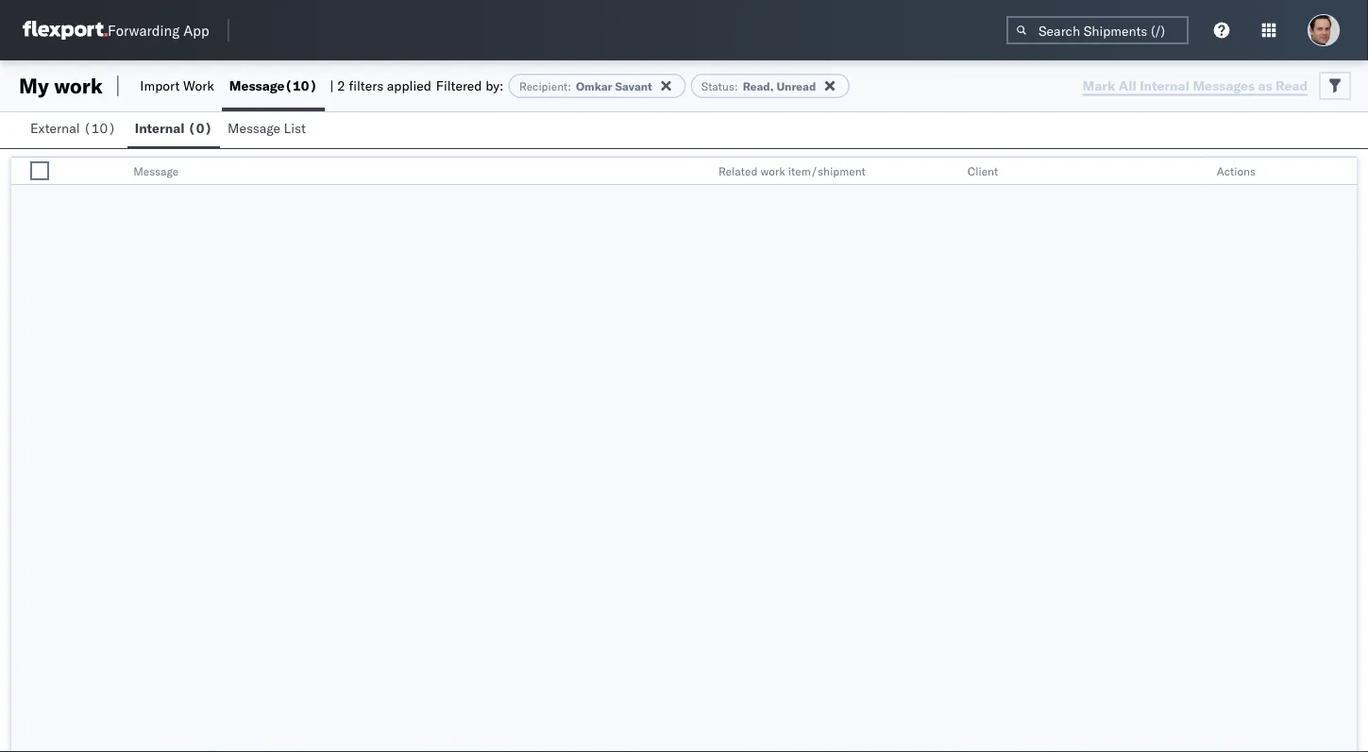 Task type: vqa. For each thing, say whether or not it's contained in the screenshot.
27, related to Apr 27, 2023 8:42 PM
no



Task type: locate. For each thing, give the bounding box(es) containing it.
message for (10)
[[229, 77, 285, 94]]

work
[[54, 73, 103, 99], [761, 164, 785, 178]]

| 2 filters applied filtered by:
[[330, 77, 504, 94]]

1 vertical spatial (10)
[[83, 120, 116, 136]]

1 horizontal spatial (10)
[[285, 77, 317, 94]]

|
[[330, 77, 334, 94]]

read,
[[743, 79, 774, 93]]

2 : from the left
[[734, 79, 738, 93]]

item/shipment
[[788, 164, 866, 178]]

0 horizontal spatial (10)
[[83, 120, 116, 136]]

work right related
[[761, 164, 785, 178]]

1 horizontal spatial work
[[761, 164, 785, 178]]

message left list
[[228, 120, 280, 136]]

external (10)
[[30, 120, 116, 136]]

forwarding app link
[[23, 21, 209, 40]]

actions
[[1217, 164, 1256, 178]]

external (10) button
[[23, 111, 127, 148]]

external
[[30, 120, 80, 136]]

status : read, unread
[[701, 79, 816, 93]]

1 vertical spatial work
[[761, 164, 785, 178]]

flexport. image
[[23, 21, 108, 40]]

4 resize handle column header from the left
[[1185, 158, 1207, 186]]

0 horizontal spatial :
[[568, 79, 571, 93]]

0 horizontal spatial work
[[54, 73, 103, 99]]

work for my
[[54, 73, 103, 99]]

1 resize handle column header from the left
[[63, 158, 86, 186]]

Search Shipments (/) text field
[[1006, 16, 1189, 44]]

2 resize handle column header from the left
[[686, 158, 709, 186]]

(10)
[[285, 77, 317, 94], [83, 120, 116, 136]]

message down internal
[[133, 164, 179, 178]]

5 resize handle column header from the left
[[1334, 158, 1357, 186]]

client
[[967, 164, 998, 178]]

2 vertical spatial message
[[133, 164, 179, 178]]

unread
[[776, 79, 816, 93]]

resize handle column header for related work item/shipment
[[935, 158, 958, 186]]

:
[[568, 79, 571, 93], [734, 79, 738, 93]]

: for status
[[734, 79, 738, 93]]

0 vertical spatial message
[[229, 77, 285, 94]]

1 : from the left
[[568, 79, 571, 93]]

0 vertical spatial (10)
[[285, 77, 317, 94]]

(10) right the external at top left
[[83, 120, 116, 136]]

resize handle column header
[[63, 158, 86, 186], [686, 158, 709, 186], [935, 158, 958, 186], [1185, 158, 1207, 186], [1334, 158, 1357, 186]]

(0)
[[188, 120, 212, 136]]

message
[[229, 77, 285, 94], [228, 120, 280, 136], [133, 164, 179, 178]]

3 resize handle column header from the left
[[935, 158, 958, 186]]

message inside button
[[228, 120, 280, 136]]

(10) inside button
[[83, 120, 116, 136]]

related work item/shipment
[[718, 164, 866, 178]]

: for recipient
[[568, 79, 571, 93]]

(10) for message (10)
[[285, 77, 317, 94]]

internal
[[135, 120, 185, 136]]

message for list
[[228, 120, 280, 136]]

savant
[[615, 79, 652, 93]]

1 horizontal spatial :
[[734, 79, 738, 93]]

None checkbox
[[30, 161, 49, 180]]

filtered
[[436, 77, 482, 94]]

: left omkar
[[568, 79, 571, 93]]

my work
[[19, 73, 103, 99]]

work up external (10)
[[54, 73, 103, 99]]

0 vertical spatial work
[[54, 73, 103, 99]]

1 vertical spatial message
[[228, 120, 280, 136]]

2
[[337, 77, 345, 94]]

: left read,
[[734, 79, 738, 93]]

filters
[[349, 77, 383, 94]]

message up message list
[[229, 77, 285, 94]]

resize handle column header for client
[[1185, 158, 1207, 186]]

(10) left |
[[285, 77, 317, 94]]



Task type: describe. For each thing, give the bounding box(es) containing it.
import work
[[140, 77, 214, 94]]

work for related
[[761, 164, 785, 178]]

list
[[284, 120, 306, 136]]

recipient
[[519, 79, 568, 93]]

resize handle column header for actions
[[1334, 158, 1357, 186]]

message (10)
[[229, 77, 317, 94]]

internal (0)
[[135, 120, 212, 136]]

import work button
[[133, 60, 222, 111]]

forwarding app
[[108, 21, 209, 39]]

message list
[[228, 120, 306, 136]]

my
[[19, 73, 49, 99]]

internal (0) button
[[127, 111, 220, 148]]

resize handle column header for message
[[686, 158, 709, 186]]

(10) for external (10)
[[83, 120, 116, 136]]

omkar
[[576, 79, 612, 93]]

app
[[183, 21, 209, 39]]

applied
[[387, 77, 431, 94]]

forwarding
[[108, 21, 180, 39]]

recipient : omkar savant
[[519, 79, 652, 93]]

import
[[140, 77, 180, 94]]

message list button
[[220, 111, 317, 148]]

by:
[[485, 77, 504, 94]]

status
[[701, 79, 734, 93]]

related
[[718, 164, 758, 178]]

work
[[183, 77, 214, 94]]



